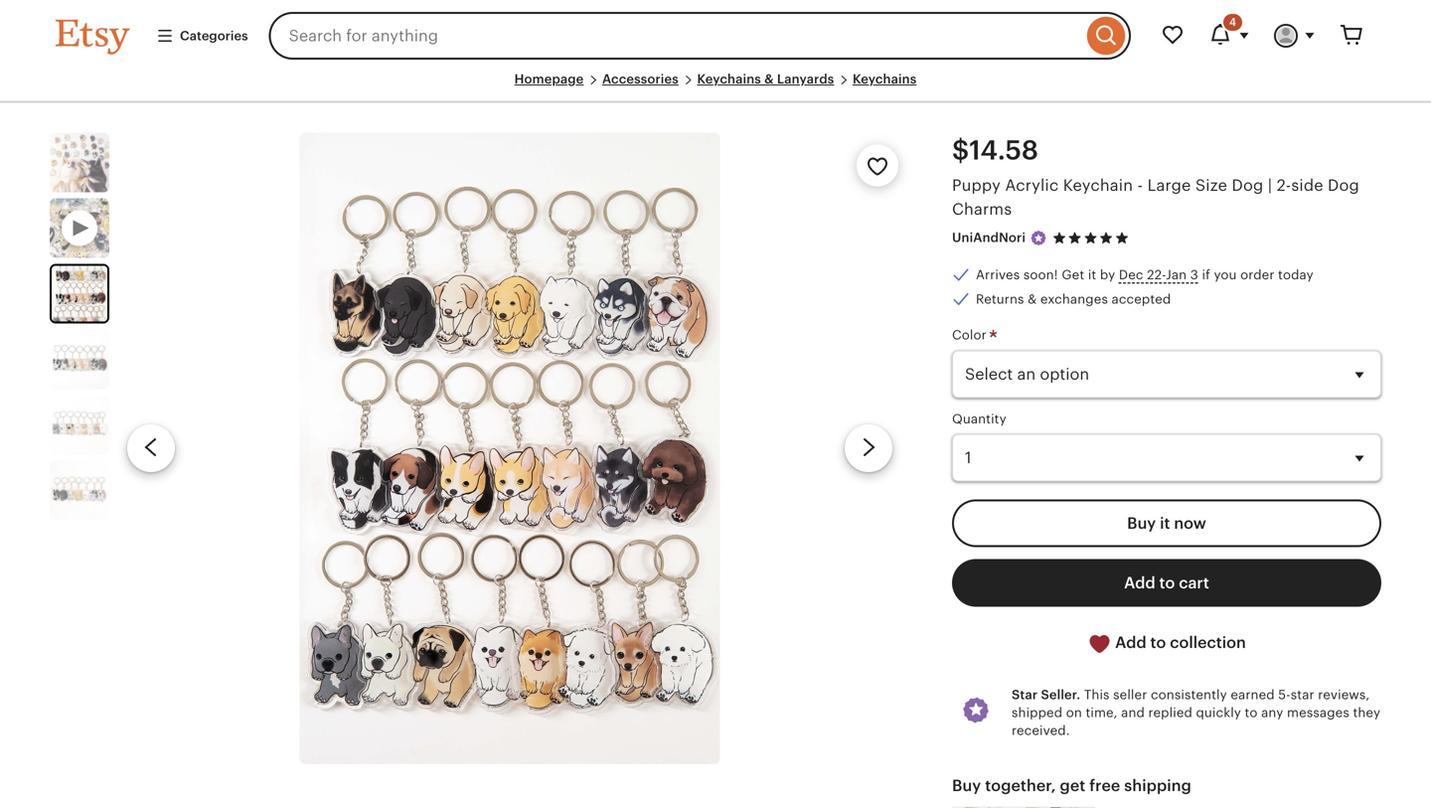 Task type: describe. For each thing, give the bounding box(es) containing it.
arrives
[[976, 268, 1020, 283]]

together,
[[986, 777, 1057, 795]]

quantity
[[953, 411, 1007, 426]]

if
[[1203, 268, 1211, 283]]

add to cart button
[[953, 559, 1382, 607]]

this seller consistently earned 5-star reviews, shipped on time, and replied quickly to any messages they received.
[[1012, 687, 1381, 739]]

messages
[[1288, 706, 1350, 720]]

categories banner
[[20, 0, 1412, 72]]

get
[[1061, 777, 1086, 795]]

2 dog from the left
[[1329, 177, 1360, 195]]

add to cart
[[1125, 574, 1210, 592]]

side
[[1292, 177, 1324, 195]]

this
[[1085, 687, 1110, 702]]

arrives soon! get it by dec 22-jan 3 if you order today
[[976, 268, 1314, 283]]

order
[[1241, 268, 1275, 283]]

puppy acrylic keychain large size dog 2-side dog charms image 5 image
[[50, 461, 109, 521]]

uniandnori
[[953, 230, 1026, 245]]

to for cart
[[1160, 574, 1176, 592]]

-
[[1138, 177, 1144, 195]]

large
[[1148, 177, 1192, 195]]

keychains for keychains & lanyards
[[698, 72, 762, 87]]

shipped
[[1012, 706, 1063, 720]]

puppy acrylic keychain large size dog 2-side dog charms image 1 image
[[50, 133, 109, 192]]

0 horizontal spatial puppy acrylic keychain large size dog 2-side dog charms image 2 image
[[52, 266, 107, 322]]

categories
[[180, 28, 248, 43]]

accessories
[[603, 72, 679, 87]]

star_seller image
[[1030, 229, 1048, 247]]

color
[[953, 328, 991, 343]]

star
[[1291, 687, 1315, 702]]

time,
[[1086, 706, 1118, 720]]

add to collection button
[[953, 619, 1382, 668]]

puppy acrylic keychain - large size dog | 2-side dog charms
[[953, 177, 1360, 218]]

none search field inside categories "banner"
[[269, 12, 1132, 60]]

|
[[1269, 177, 1273, 195]]

today
[[1279, 268, 1314, 283]]

22-
[[1148, 268, 1167, 283]]

by
[[1101, 268, 1116, 283]]

exchanges
[[1041, 292, 1109, 307]]

keychains link
[[853, 72, 917, 87]]

quickly
[[1197, 706, 1242, 720]]

keychains & lanyards
[[698, 72, 835, 87]]

earned
[[1231, 687, 1275, 702]]

size
[[1196, 177, 1228, 195]]

5-
[[1279, 687, 1291, 702]]

add for add to cart
[[1125, 574, 1156, 592]]

keychain
[[1064, 177, 1134, 195]]

consistently
[[1151, 687, 1228, 702]]

received.
[[1012, 724, 1071, 739]]

dec
[[1120, 268, 1144, 283]]

free
[[1090, 777, 1121, 795]]

& for keychains
[[765, 72, 774, 87]]

it inside button
[[1161, 515, 1171, 532]]

shipping
[[1125, 777, 1192, 795]]

menu bar containing homepage
[[56, 72, 1376, 103]]

buy for buy together, get free shipping
[[953, 777, 982, 795]]



Task type: locate. For each thing, give the bounding box(es) containing it.
returns
[[976, 292, 1025, 307]]

acrylic
[[1006, 177, 1059, 195]]

3
[[1191, 268, 1199, 283]]

0 horizontal spatial dog
[[1233, 177, 1264, 195]]

to
[[1160, 574, 1176, 592], [1151, 634, 1167, 652], [1246, 706, 1258, 720]]

star
[[1012, 687, 1038, 702]]

0 horizontal spatial buy
[[953, 777, 982, 795]]

& left lanyards
[[765, 72, 774, 87]]

$14.58
[[953, 135, 1039, 166]]

Search for anything text field
[[269, 12, 1083, 60]]

it
[[1089, 268, 1097, 283], [1161, 515, 1171, 532]]

dog right side
[[1329, 177, 1360, 195]]

and
[[1122, 706, 1146, 720]]

keychains for keychains link
[[853, 72, 917, 87]]

keychains
[[698, 72, 762, 87], [853, 72, 917, 87]]

1 vertical spatial it
[[1161, 515, 1171, 532]]

on
[[1067, 706, 1083, 720]]

you
[[1215, 268, 1238, 283]]

returns & exchanges accepted
[[976, 292, 1172, 307]]

0 vertical spatial it
[[1089, 268, 1097, 283]]

buy it now button
[[953, 500, 1382, 547]]

keychains & lanyards link
[[698, 72, 835, 87]]

4
[[1230, 16, 1237, 28]]

jan
[[1167, 268, 1188, 283]]

replied
[[1149, 706, 1193, 720]]

1 horizontal spatial &
[[1028, 292, 1037, 307]]

accepted
[[1112, 292, 1172, 307]]

seller
[[1114, 687, 1148, 702]]

0 vertical spatial buy
[[1128, 515, 1157, 532]]

buy left together,
[[953, 777, 982, 795]]

add for add to collection
[[1116, 634, 1147, 652]]

to left the collection
[[1151, 634, 1167, 652]]

it left now at the bottom of the page
[[1161, 515, 1171, 532]]

add to collection
[[1112, 634, 1247, 652]]

to left cart
[[1160, 574, 1176, 592]]

categories button
[[141, 18, 263, 54]]

1 vertical spatial to
[[1151, 634, 1167, 652]]

buy for buy it now
[[1128, 515, 1157, 532]]

to down earned
[[1246, 706, 1258, 720]]

1 keychains from the left
[[698, 72, 762, 87]]

accessories link
[[603, 72, 679, 87]]

buy inside button
[[1128, 515, 1157, 532]]

they
[[1354, 706, 1381, 720]]

uniandnori link
[[953, 230, 1026, 245]]

1 vertical spatial buy
[[953, 777, 982, 795]]

1 vertical spatial &
[[1028, 292, 1037, 307]]

puppy acrylic keychain large size dog 2-side dog charms image 4 image
[[50, 395, 109, 455]]

buy together, get free shipping
[[953, 777, 1192, 795]]

None search field
[[269, 12, 1132, 60]]

1 vertical spatial add
[[1116, 634, 1147, 652]]

buy
[[1128, 515, 1157, 532], [953, 777, 982, 795]]

1 horizontal spatial dog
[[1329, 177, 1360, 195]]

collection
[[1171, 634, 1247, 652]]

0 horizontal spatial &
[[765, 72, 774, 87]]

seller.
[[1042, 687, 1081, 702]]

1 horizontal spatial buy
[[1128, 515, 1157, 532]]

any
[[1262, 706, 1284, 720]]

0 horizontal spatial keychains
[[698, 72, 762, 87]]

1 horizontal spatial puppy acrylic keychain large size dog 2-side dog charms image 2 image
[[300, 133, 721, 764]]

homepage link
[[515, 72, 584, 87]]

lanyards
[[778, 72, 835, 87]]

charms
[[953, 201, 1013, 218]]

buy it now
[[1128, 515, 1207, 532]]

dog
[[1233, 177, 1264, 195], [1329, 177, 1360, 195]]

add
[[1125, 574, 1156, 592], [1116, 634, 1147, 652]]

buy left now at the bottom of the page
[[1128, 515, 1157, 532]]

soon! get
[[1024, 268, 1085, 283]]

1 horizontal spatial keychains
[[853, 72, 917, 87]]

reviews,
[[1319, 687, 1371, 702]]

dog left |
[[1233, 177, 1264, 195]]

0 vertical spatial add
[[1125, 574, 1156, 592]]

puppy acrylic keychain large size dog 2-side dog charms image 3 image
[[50, 330, 109, 389]]

homepage
[[515, 72, 584, 87]]

0 horizontal spatial it
[[1089, 268, 1097, 283]]

0 vertical spatial to
[[1160, 574, 1176, 592]]

4 button
[[1197, 12, 1263, 60]]

cart
[[1180, 574, 1210, 592]]

keychains down search for anything text field
[[698, 72, 762, 87]]

to for collection
[[1151, 634, 1167, 652]]

&
[[765, 72, 774, 87], [1028, 292, 1037, 307]]

keychains right lanyards
[[853, 72, 917, 87]]

0 vertical spatial &
[[765, 72, 774, 87]]

star seller.
[[1012, 687, 1081, 702]]

2 keychains from the left
[[853, 72, 917, 87]]

1 horizontal spatial it
[[1161, 515, 1171, 532]]

puppy acrylic keychain large size dog 2-side dog charms image 2 image
[[300, 133, 721, 764], [52, 266, 107, 322]]

add up the seller
[[1116, 634, 1147, 652]]

menu bar
[[56, 72, 1376, 103]]

2 vertical spatial to
[[1246, 706, 1258, 720]]

now
[[1175, 515, 1207, 532]]

to inside this seller consistently earned 5-star reviews, shipped on time, and replied quickly to any messages they received.
[[1246, 706, 1258, 720]]

add left cart
[[1125, 574, 1156, 592]]

1 dog from the left
[[1233, 177, 1264, 195]]

puppy
[[953, 177, 1001, 195]]

& right returns
[[1028, 292, 1037, 307]]

2-
[[1277, 177, 1292, 195]]

it left by
[[1089, 268, 1097, 283]]

& for returns
[[1028, 292, 1037, 307]]



Task type: vqa. For each thing, say whether or not it's contained in the screenshot.
to inside THIS SELLER CONSISTENTLY EARNED 5-STAR REVIEWS, SHIPPED ON TIME, AND REPLIED QUICKLY TO ANY MESSAGES THEY RECEIVED.
yes



